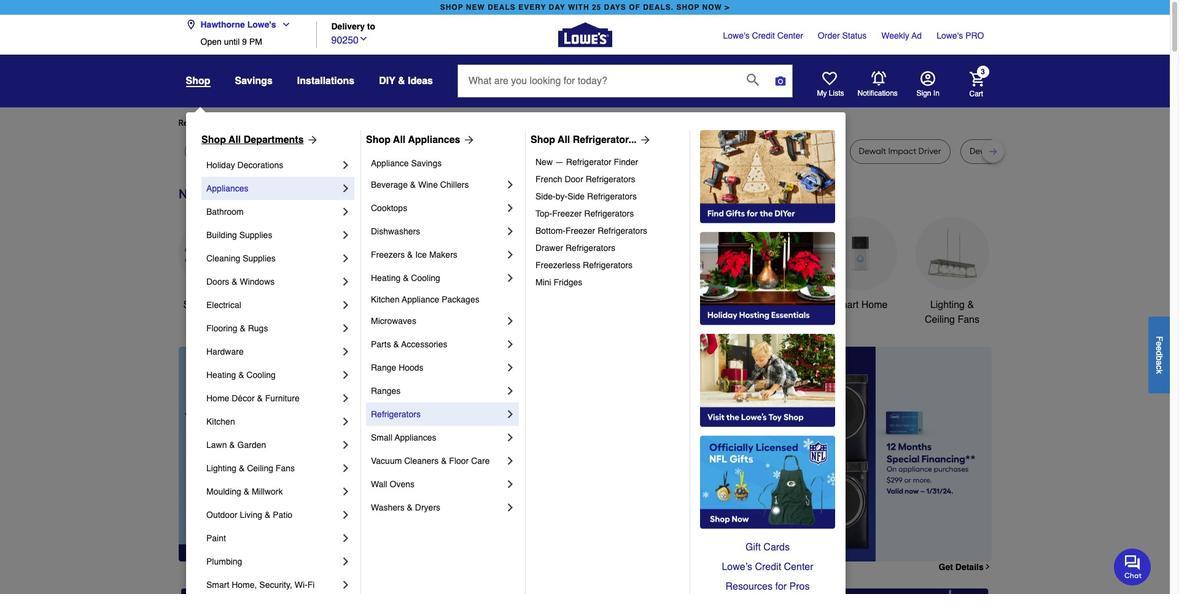 Task type: vqa. For each thing, say whether or not it's contained in the screenshot.
Guides
no



Task type: locate. For each thing, give the bounding box(es) containing it.
1 driver from the left
[[520, 146, 543, 157]]

shop new deals every day with 25 days of deals. shop now >
[[440, 3, 730, 12]]

1 vertical spatial heating & cooling link
[[206, 364, 340, 387]]

refrigerators inside the drawer refrigerators 'link'
[[566, 243, 615, 253]]

kitchen for kitchen appliance packages
[[371, 295, 400, 305]]

moulding & millwork link
[[206, 480, 340, 504]]

a
[[1155, 361, 1164, 365]]

heating for heating & cooling link to the left
[[206, 370, 236, 380]]

ranges
[[371, 386, 401, 396]]

new — refrigerator finder link
[[536, 154, 681, 171]]

my
[[817, 89, 827, 98]]

cleaning
[[206, 254, 240, 263]]

1 horizontal spatial lighting
[[930, 300, 965, 311]]

2 horizontal spatial driver
[[918, 146, 941, 157]]

e up the d
[[1155, 341, 1164, 346]]

dewalt tool
[[249, 146, 295, 157]]

home inside home décor & furniture link
[[206, 394, 229, 403]]

heating & cooling for the topmost heating & cooling link
[[371, 273, 440, 283]]

1 vertical spatial lighting & ceiling fans link
[[206, 457, 340, 480]]

suggestions
[[336, 118, 385, 128]]

arrow right image
[[460, 134, 475, 146], [637, 134, 651, 146], [969, 454, 981, 467]]

0 vertical spatial heating & cooling
[[371, 273, 440, 283]]

1 horizontal spatial lighting & ceiling fans link
[[915, 217, 989, 327]]

9
[[242, 37, 247, 47]]

1 impact from the left
[[489, 146, 518, 157]]

1 vertical spatial credit
[[755, 562, 781, 573]]

order
[[818, 31, 840, 41]]

ovens
[[390, 480, 415, 489]]

0 horizontal spatial shop
[[440, 3, 463, 12]]

scroll to item #5 image
[[752, 540, 781, 545]]

tool
[[279, 146, 295, 157]]

f e e d b a c k
[[1155, 336, 1164, 374]]

0 vertical spatial lighting
[[930, 300, 965, 311]]

1 vertical spatial outdoor
[[206, 510, 237, 520]]

0 horizontal spatial lighting & ceiling fans
[[206, 464, 295, 473]]

0 vertical spatial fans
[[958, 314, 980, 325]]

refrigerators inside refrigerators link
[[371, 410, 421, 419]]

outdoor for outdoor living & patio
[[206, 510, 237, 520]]

chevron right image for smart home, security, wi-fi
[[340, 579, 352, 591]]

all up appliance savings
[[393, 134, 406, 146]]

1 horizontal spatial kitchen
[[371, 295, 400, 305]]

1 horizontal spatial you
[[399, 118, 414, 128]]

microwaves link
[[371, 310, 504, 333]]

savings button
[[235, 70, 273, 92]]

shop down recommended
[[201, 134, 226, 146]]

chevron right image for electrical link
[[340, 299, 352, 311]]

1 vertical spatial lighting
[[206, 464, 236, 473]]

2 shop from the left
[[366, 134, 391, 146]]

refrigerators inside bottom-freezer refrigerators link
[[598, 226, 647, 236]]

decorations inside 'link'
[[465, 314, 518, 325]]

1 horizontal spatial fans
[[958, 314, 980, 325]]

1 vertical spatial freezer
[[566, 226, 595, 236]]

shop for shop all deals
[[183, 300, 206, 311]]

e
[[1155, 341, 1164, 346], [1155, 346, 1164, 351]]

e up "b" at the bottom of page
[[1155, 346, 1164, 351]]

driver
[[520, 146, 543, 157], [808, 146, 831, 157], [918, 146, 941, 157]]

bit for dewalt drill bit set
[[1016, 146, 1026, 157]]

rugs
[[248, 324, 268, 333]]

2 set from the left
[[612, 146, 624, 157]]

supplies up cleaning supplies
[[239, 230, 272, 240]]

decorations down christmas
[[465, 314, 518, 325]]

packages
[[442, 295, 479, 305]]

refrigerators inside top-freezer refrigerators link
[[584, 209, 634, 219]]

1 horizontal spatial shop
[[366, 134, 391, 146]]

flooring
[[206, 324, 237, 333]]

impact for impact driver bit
[[489, 146, 518, 157]]

kitchen up "lawn"
[[206, 417, 235, 427]]

dewalt for dewalt drill
[[705, 146, 733, 157]]

1 vertical spatial home
[[206, 394, 229, 403]]

0 vertical spatial savings
[[235, 76, 273, 87]]

decorations for holiday
[[237, 160, 283, 170]]

1 vertical spatial savings
[[411, 158, 442, 168]]

you inside "link"
[[399, 118, 414, 128]]

None search field
[[457, 64, 793, 109]]

chevron right image for cooktops
[[504, 202, 516, 214]]

1 horizontal spatial savings
[[411, 158, 442, 168]]

0 horizontal spatial decorations
[[237, 160, 283, 170]]

refrigerators down bottom-freezer refrigerators
[[566, 243, 615, 253]]

lowe's up 'pm'
[[247, 20, 276, 29]]

3 dewalt from the left
[[323, 146, 350, 157]]

dewalt
[[194, 146, 221, 157], [249, 146, 277, 157], [323, 146, 350, 157], [407, 146, 434, 157], [705, 146, 733, 157], [859, 146, 886, 157], [970, 146, 997, 157]]

shop up 'new'
[[531, 134, 555, 146]]

appliance up microwaves link
[[402, 295, 439, 305]]

0 horizontal spatial tools
[[388, 300, 411, 311]]

0 horizontal spatial you
[[290, 118, 305, 128]]

6 dewalt from the left
[[859, 146, 886, 157]]

lowe's credit center
[[723, 31, 803, 41]]

2 horizontal spatial lowe's
[[937, 31, 963, 41]]

appliances up "arrow left" icon
[[395, 433, 436, 443]]

2 impact from the left
[[777, 146, 806, 157]]

sign
[[917, 89, 931, 98]]

chevron right image for dishwashers link
[[504, 225, 516, 238]]

bit for dewalt drill bit
[[369, 146, 379, 157]]

for up departments
[[277, 118, 288, 128]]

kitchen link
[[206, 410, 340, 434]]

shop
[[440, 3, 463, 12], [676, 3, 700, 12]]

dishwashers link
[[371, 220, 504, 243]]

more suggestions for you link
[[314, 117, 424, 130]]

lawn & garden
[[206, 440, 266, 450]]

bathroom link
[[206, 200, 340, 224], [731, 217, 805, 313]]

for
[[277, 118, 288, 128], [386, 118, 397, 128], [775, 582, 787, 593]]

0 horizontal spatial fans
[[276, 464, 295, 473]]

2 e from the top
[[1155, 346, 1164, 351]]

heating & cooling link down the makers
[[371, 267, 504, 290]]

gift cards link
[[700, 538, 835, 558]]

2 horizontal spatial shop
[[531, 134, 555, 146]]

0 horizontal spatial heating
[[206, 370, 236, 380]]

1 horizontal spatial tools
[[679, 300, 702, 311]]

1 vertical spatial lighting & ceiling fans
[[206, 464, 295, 473]]

you for more suggestions for you
[[399, 118, 414, 128]]

2 horizontal spatial impact
[[888, 146, 916, 157]]

1 vertical spatial fans
[[276, 464, 295, 473]]

doors & windows
[[206, 277, 275, 287]]

heating & cooling up décor
[[206, 370, 276, 380]]

in
[[933, 89, 940, 98]]

appliances up "dewalt bit set" at the left of the page
[[408, 134, 460, 146]]

1 drill from the left
[[352, 146, 367, 157]]

1 vertical spatial smart
[[206, 580, 229, 590]]

0 vertical spatial kitchen
[[371, 295, 400, 305]]

cooling up kitchen appliance packages
[[411, 273, 440, 283]]

chevron right image for beverage & wine chillers
[[504, 179, 516, 191]]

scroll to item #4 image
[[722, 540, 752, 545]]

christmas
[[469, 300, 514, 311]]

2 dewalt from the left
[[249, 146, 277, 157]]

driver for impact driver bit
[[520, 146, 543, 157]]

chat invite button image
[[1114, 548, 1151, 586]]

small
[[371, 433, 392, 443]]

all for departments
[[229, 134, 241, 146]]

&
[[398, 76, 405, 87], [410, 180, 416, 190], [407, 250, 413, 260], [403, 273, 409, 283], [232, 277, 237, 287], [704, 300, 711, 311], [967, 300, 974, 311], [240, 324, 246, 333], [393, 340, 399, 349], [238, 370, 244, 380], [257, 394, 263, 403], [229, 440, 235, 450], [441, 456, 447, 466], [239, 464, 245, 473], [244, 487, 249, 497], [407, 503, 413, 513], [265, 510, 270, 520]]

chevron right image for moulding & millwork
[[340, 486, 352, 498]]

up to 30 percent off select grills and accessories. image
[[733, 589, 989, 594]]

shop left the electrical
[[183, 300, 206, 311]]

1 vertical spatial heating
[[206, 370, 236, 380]]

1 horizontal spatial set
[[612, 146, 624, 157]]

status
[[842, 31, 867, 41]]

7 dewalt from the left
[[970, 146, 997, 157]]

decorations down dewalt tool
[[237, 160, 283, 170]]

hardware
[[206, 347, 244, 357]]

all up the —
[[558, 134, 570, 146]]

1 horizontal spatial arrow right image
[[637, 134, 651, 146]]

deals
[[222, 300, 247, 311]]

smart
[[832, 300, 859, 311], [206, 580, 229, 590]]

0 vertical spatial supplies
[[239, 230, 272, 240]]

2 horizontal spatial set
[[1028, 146, 1040, 157]]

outdoor inside 'outdoor tools & equipment'
[[641, 300, 676, 311]]

0 vertical spatial freezer
[[552, 209, 582, 219]]

chevron right image for building supplies
[[340, 229, 352, 241]]

2 shop from the left
[[676, 3, 700, 12]]

0 horizontal spatial for
[[277, 118, 288, 128]]

scroll to item #2 image
[[663, 540, 693, 545]]

center for lowe's credit center
[[777, 31, 803, 41]]

for up shop all appliances
[[386, 118, 397, 128]]

lawn
[[206, 440, 227, 450]]

chevron right image for appliances
[[340, 182, 352, 195]]

hawthorne lowe's button
[[186, 12, 296, 37]]

shop inside shop all deals link
[[183, 300, 206, 311]]

cooktops link
[[371, 197, 504, 220]]

shop left now
[[676, 3, 700, 12]]

freezers
[[371, 250, 405, 260]]

outdoor down the moulding
[[206, 510, 237, 520]]

1 horizontal spatial driver
[[808, 146, 831, 157]]

supplies for cleaning supplies
[[243, 254, 276, 263]]

for for suggestions
[[386, 118, 397, 128]]

f e e d b a c k button
[[1148, 317, 1170, 393]]

electrical
[[206, 300, 241, 310]]

1 horizontal spatial bathroom
[[747, 300, 789, 311]]

recommended searches for you heading
[[178, 117, 991, 130]]

lighting
[[930, 300, 965, 311], [206, 464, 236, 473]]

mini
[[536, 278, 551, 287]]

credit up the resources for pros "link"
[[755, 562, 781, 573]]

2 bit from the left
[[437, 146, 447, 157]]

2 vertical spatial appliances
[[395, 433, 436, 443]]

smart for smart home
[[832, 300, 859, 311]]

5 bit from the left
[[1016, 146, 1026, 157]]

1 you from the left
[[290, 118, 305, 128]]

heating & cooling down the freezers & ice makers
[[371, 273, 440, 283]]

3 bit from the left
[[545, 146, 555, 157]]

1 vertical spatial heating & cooling
[[206, 370, 276, 380]]

outdoor up equipment
[[641, 300, 676, 311]]

1 tools from the left
[[388, 300, 411, 311]]

cooling up home décor & furniture
[[246, 370, 276, 380]]

2 tools from the left
[[679, 300, 702, 311]]

heating & cooling link up furniture
[[206, 364, 340, 387]]

order status
[[818, 31, 867, 41]]

refrigerators up 'small appliances'
[[371, 410, 421, 419]]

lowe's home improvement lists image
[[822, 71, 837, 86]]

1 horizontal spatial heating & cooling link
[[371, 267, 504, 290]]

heating down hardware at the bottom of the page
[[206, 370, 236, 380]]

0 horizontal spatial shop
[[201, 134, 226, 146]]

décor
[[232, 394, 255, 403]]

0 horizontal spatial ceiling
[[247, 464, 273, 473]]

appliances down holiday
[[206, 184, 248, 193]]

0 vertical spatial appliances
[[408, 134, 460, 146]]

installations
[[297, 76, 354, 87]]

0 horizontal spatial bathroom
[[206, 207, 244, 217]]

0 horizontal spatial kitchen
[[206, 417, 235, 427]]

for left pros
[[775, 582, 787, 593]]

shop for shop all appliances
[[366, 134, 391, 146]]

you up shop all appliances
[[399, 118, 414, 128]]

driver down my
[[808, 146, 831, 157]]

cleaning supplies
[[206, 254, 276, 263]]

1 vertical spatial supplies
[[243, 254, 276, 263]]

2 you from the left
[[399, 118, 414, 128]]

chevron right image
[[340, 159, 352, 171], [504, 179, 516, 191], [340, 182, 352, 195], [504, 202, 516, 214], [340, 229, 352, 241], [504, 249, 516, 261], [340, 276, 352, 288], [340, 322, 352, 335], [504, 338, 516, 351], [340, 346, 352, 358], [504, 385, 516, 397], [340, 416, 352, 428], [504, 432, 516, 444], [504, 455, 516, 467], [504, 478, 516, 491], [340, 486, 352, 498], [984, 563, 991, 571], [340, 579, 352, 591]]

1 horizontal spatial decorations
[[465, 314, 518, 325]]

1 vertical spatial appliance
[[402, 295, 439, 305]]

0 horizontal spatial driver
[[520, 146, 543, 157]]

0 horizontal spatial heating & cooling link
[[206, 364, 340, 387]]

living
[[240, 510, 262, 520]]

chevron right image
[[340, 206, 352, 218], [504, 225, 516, 238], [340, 252, 352, 265], [504, 272, 516, 284], [340, 299, 352, 311], [504, 315, 516, 327], [504, 362, 516, 374], [340, 369, 352, 381], [340, 392, 352, 405], [504, 408, 516, 421], [340, 439, 352, 451], [340, 462, 352, 475], [504, 502, 516, 514], [340, 509, 352, 521], [340, 532, 352, 545], [340, 556, 352, 568]]

cooling for heating & cooling link to the left
[[246, 370, 276, 380]]

0 horizontal spatial savings
[[235, 76, 273, 87]]

chevron right image for 'lawn & garden' link
[[340, 439, 352, 451]]

1 bit from the left
[[369, 146, 379, 157]]

parts & accessories link
[[371, 333, 504, 356]]

gift
[[746, 542, 761, 553]]

0 vertical spatial appliance
[[371, 158, 409, 168]]

0 horizontal spatial lighting & ceiling fans link
[[206, 457, 340, 480]]

1 horizontal spatial shop
[[676, 3, 700, 12]]

bottom-freezer refrigerators link
[[536, 222, 681, 240]]

0 vertical spatial smart
[[832, 300, 859, 311]]

1 shop from the left
[[440, 3, 463, 12]]

chevron right image for parts & accessories
[[504, 338, 516, 351]]

0 horizontal spatial outdoor
[[206, 510, 237, 520]]

arrow right image inside shop all refrigerator... link
[[637, 134, 651, 146]]

refrigerators up top-freezer refrigerators link
[[587, 192, 637, 201]]

0 horizontal spatial arrow right image
[[460, 134, 475, 146]]

doors
[[206, 277, 229, 287]]

1 vertical spatial bathroom
[[747, 300, 789, 311]]

2 driver from the left
[[808, 146, 831, 157]]

0 vertical spatial heating
[[371, 273, 401, 283]]

heating down freezers
[[371, 273, 401, 283]]

shop down open
[[186, 76, 210, 87]]

days
[[604, 3, 626, 12]]

0 vertical spatial decorations
[[237, 160, 283, 170]]

freezer for bottom-
[[566, 226, 595, 236]]

set for dewalt bit set
[[449, 146, 461, 157]]

french door refrigerators link
[[536, 171, 681, 188]]

tools up equipment
[[679, 300, 702, 311]]

0 horizontal spatial lowe's
[[247, 20, 276, 29]]

all down recommended searches for you
[[229, 134, 241, 146]]

arrow left image
[[407, 454, 419, 467]]

building
[[206, 230, 237, 240]]

shop these last-minute gifts. $99 or less. quantities are limited and won't last. image
[[178, 347, 377, 562]]

1 horizontal spatial cooling
[[411, 273, 440, 283]]

heating
[[371, 273, 401, 283], [206, 370, 236, 380]]

lowe's home improvement logo image
[[558, 8, 612, 62]]

0 vertical spatial cooling
[[411, 273, 440, 283]]

1 horizontal spatial outdoor
[[641, 300, 676, 311]]

shop down more suggestions for you "link"
[[366, 134, 391, 146]]

beverage & wine chillers
[[371, 180, 469, 190]]

2 horizontal spatial arrow right image
[[969, 454, 981, 467]]

1 vertical spatial decorations
[[465, 314, 518, 325]]

appliance up beverage
[[371, 158, 409, 168]]

all left deals
[[209, 300, 219, 311]]

wine
[[418, 180, 438, 190]]

1 vertical spatial kitchen
[[206, 417, 235, 427]]

0 horizontal spatial impact
[[489, 146, 518, 157]]

chillers
[[440, 180, 469, 190]]

mini fridges
[[536, 278, 582, 287]]

more suggestions for you
[[314, 118, 414, 128]]

supplies up windows
[[243, 254, 276, 263]]

chevron down image
[[359, 33, 368, 43]]

1 horizontal spatial home
[[861, 300, 888, 311]]

k
[[1155, 370, 1164, 374]]

chevron right image for flooring & rugs
[[340, 322, 352, 335]]

3 shop from the left
[[531, 134, 555, 146]]

delivery to
[[331, 22, 375, 32]]

1 vertical spatial cooling
[[246, 370, 276, 380]]

hardware link
[[206, 340, 340, 364]]

0 horizontal spatial set
[[449, 146, 461, 157]]

0 vertical spatial center
[[777, 31, 803, 41]]

savings down 'pm'
[[235, 76, 273, 87]]

1 e from the top
[[1155, 341, 1164, 346]]

center up pros
[[784, 562, 813, 573]]

driver up 'new'
[[520, 146, 543, 157]]

credit up search "icon"
[[752, 31, 775, 41]]

officially licensed n f l gifts. shop now. image
[[700, 436, 835, 529]]

chevron right image for microwaves link
[[504, 315, 516, 327]]

0 horizontal spatial home
[[206, 394, 229, 403]]

1 shop from the left
[[201, 134, 226, 146]]

shop left new
[[440, 3, 463, 12]]

kitchen up microwaves
[[371, 295, 400, 305]]

freezers & ice makers link
[[371, 243, 504, 267]]

cooktops
[[371, 203, 407, 213]]

1 vertical spatial shop
[[183, 300, 206, 311]]

3
[[981, 68, 985, 76]]

freezer down by-
[[552, 209, 582, 219]]

heating & cooling for heating & cooling link to the left
[[206, 370, 276, 380]]

1 vertical spatial ceiling
[[247, 464, 273, 473]]

5 dewalt from the left
[[705, 146, 733, 157]]

0 vertical spatial ceiling
[[925, 314, 955, 325]]

chevron right image for the topmost heating & cooling link
[[504, 272, 516, 284]]

1 horizontal spatial heating
[[371, 273, 401, 283]]

credit
[[752, 31, 775, 41], [755, 562, 781, 573]]

4 drill from the left
[[999, 146, 1014, 157]]

0 vertical spatial shop
[[186, 76, 210, 87]]

lowe's down >
[[723, 31, 750, 41]]

chevron right image for freezers & ice makers
[[504, 249, 516, 261]]

care
[[471, 456, 490, 466]]

1 horizontal spatial for
[[386, 118, 397, 128]]

1 horizontal spatial ceiling
[[925, 314, 955, 325]]

heating & cooling
[[371, 273, 440, 283], [206, 370, 276, 380]]

ceiling inside lighting & ceiling fans
[[925, 314, 955, 325]]

& inside lighting & ceiling fans
[[967, 300, 974, 311]]

shop
[[201, 134, 226, 146], [366, 134, 391, 146], [531, 134, 555, 146]]

1 horizontal spatial lowe's
[[723, 31, 750, 41]]

center left order
[[777, 31, 803, 41]]

refrigerators down new — refrigerator finder link on the top of the page
[[586, 174, 635, 184]]

1 vertical spatial center
[[784, 562, 813, 573]]

freezer down top-freezer refrigerators
[[566, 226, 595, 236]]

fi
[[307, 580, 315, 590]]

ceiling
[[925, 314, 955, 325], [247, 464, 273, 473]]

tools up microwaves
[[388, 300, 411, 311]]

driver down sign in
[[918, 146, 941, 157]]

supplies inside "link"
[[243, 254, 276, 263]]

credit for lowe's
[[752, 31, 775, 41]]

order status link
[[818, 29, 867, 42]]

refrigerators up the drawer refrigerators 'link'
[[598, 226, 647, 236]]

4 dewalt from the left
[[407, 146, 434, 157]]

0 vertical spatial lighting & ceiling fans
[[925, 300, 980, 325]]

dewalt for dewalt
[[194, 146, 221, 157]]

bottom-freezer refrigerators
[[536, 226, 647, 236]]

you up arrow right icon
[[290, 118, 305, 128]]

up to 35 percent off select small appliances. image
[[457, 589, 713, 594]]

refrigerators down side-by-side refrigerators link
[[584, 209, 634, 219]]

arrow right image inside the shop all appliances link
[[460, 134, 475, 146]]

lighting & ceiling fans
[[925, 300, 980, 325], [206, 464, 295, 473]]

wall
[[371, 480, 387, 489]]

center for lowe's credit center
[[784, 562, 813, 573]]

chevron right image for kitchen
[[340, 416, 352, 428]]

freezer
[[552, 209, 582, 219], [566, 226, 595, 236]]

1 horizontal spatial heating & cooling
[[371, 273, 440, 283]]

0 vertical spatial outdoor
[[641, 300, 676, 311]]

refrigerators down the drawer refrigerators 'link'
[[583, 260, 633, 270]]

savings down "dewalt bit set" at the left of the page
[[411, 158, 442, 168]]

2 drill from the left
[[583, 146, 597, 157]]

new — refrigerator finder
[[536, 157, 638, 167]]

1 dewalt from the left
[[194, 146, 221, 157]]

up to 30 percent off select major appliances. plus, save up to an extra $750 on major appliances. image
[[396, 347, 991, 562]]

1 horizontal spatial smart
[[832, 300, 859, 311]]

3 drill from the left
[[735, 146, 749, 157]]

1 set from the left
[[449, 146, 461, 157]]

lowe's left pro
[[937, 31, 963, 41]]



Task type: describe. For each thing, give the bounding box(es) containing it.
cards
[[764, 542, 790, 553]]

diy
[[379, 76, 395, 87]]

appliance inside 'link'
[[371, 158, 409, 168]]

outdoor living & patio link
[[206, 504, 340, 527]]

all for appliances
[[393, 134, 406, 146]]

freezerless refrigerators
[[536, 260, 633, 270]]

drawer refrigerators
[[536, 243, 615, 253]]

lowe's home improvement notification center image
[[871, 71, 886, 86]]

Search Query text field
[[458, 65, 737, 97]]

dewalt for dewalt tool
[[249, 146, 277, 157]]

3 impact from the left
[[888, 146, 916, 157]]

chevron right image for small appliances
[[504, 432, 516, 444]]

lowe's
[[722, 562, 752, 573]]

weekly ad link
[[881, 29, 922, 42]]

plumbing link
[[206, 550, 340, 574]]

side
[[568, 192, 585, 201]]

shop for shop all departments
[[201, 134, 226, 146]]

3 driver from the left
[[918, 146, 941, 157]]

refrigerators inside freezerless refrigerators link
[[583, 260, 633, 270]]

90250
[[331, 35, 359, 46]]

my lists
[[817, 89, 844, 98]]

cooling for the topmost heating & cooling link
[[411, 273, 440, 283]]

gift cards
[[746, 542, 790, 553]]

bit for impact driver bit
[[545, 146, 555, 157]]

holiday decorations
[[206, 160, 283, 170]]

freezerless refrigerators link
[[536, 257, 681, 274]]

chevron right image for plumbing link
[[340, 556, 352, 568]]

arrow right image for appliances
[[460, 134, 475, 146]]

savings inside 'link'
[[411, 158, 442, 168]]

shop button
[[186, 75, 210, 87]]

building supplies link
[[206, 224, 340, 247]]

microwaves
[[371, 316, 416, 326]]

find gifts for the diyer. image
[[700, 130, 835, 224]]

lowe's for lowe's credit center
[[723, 31, 750, 41]]

4 bit from the left
[[599, 146, 609, 157]]

decorations for christmas
[[465, 314, 518, 325]]

refrigerators inside side-by-side refrigerators link
[[587, 192, 637, 201]]

day
[[549, 3, 565, 12]]

0 vertical spatial bathroom
[[206, 207, 244, 217]]

washers
[[371, 503, 405, 513]]

now
[[702, 3, 722, 12]]

chevron right image for refrigerators link
[[504, 408, 516, 421]]

parts
[[371, 340, 391, 349]]

delivery
[[331, 22, 365, 32]]

chevron right image for paint 'link'
[[340, 532, 352, 545]]

lowe's home improvement cart image
[[969, 72, 984, 86]]

sign in button
[[917, 71, 940, 98]]

fans inside lighting & ceiling fans
[[958, 314, 980, 325]]

new
[[466, 3, 485, 12]]

outdoor living & patio
[[206, 510, 292, 520]]

pros
[[789, 582, 810, 593]]

shop all refrigerator...
[[531, 134, 637, 146]]

get up to 2 free select tools or batteries when you buy 1 with select purchases. image
[[181, 589, 437, 594]]

departments
[[244, 134, 304, 146]]

kitchen for kitchen
[[206, 417, 235, 427]]

small appliances link
[[371, 426, 504, 450]]

new
[[536, 157, 553, 167]]

appliances link
[[206, 177, 340, 200]]

mini fridges link
[[536, 274, 681, 291]]

lowe's inside button
[[247, 20, 276, 29]]

all for deals
[[209, 300, 219, 311]]

get details link
[[939, 562, 991, 572]]

of
[[629, 3, 640, 12]]

pm
[[249, 37, 262, 47]]

dewalt bit set
[[407, 146, 461, 157]]

smart for smart home, security, wi-fi
[[206, 580, 229, 590]]

plumbing
[[206, 557, 242, 567]]

refrigerator...
[[573, 134, 637, 146]]

heating for the topmost heating & cooling link
[[371, 273, 401, 283]]

smart home, security, wi-fi
[[206, 580, 315, 590]]

chevron right image for heating & cooling link to the left
[[340, 369, 352, 381]]

smart home link
[[823, 217, 897, 313]]

deals
[[488, 3, 516, 12]]

lighting inside lighting & ceiling fans
[[930, 300, 965, 311]]

smart home, security, wi-fi link
[[206, 574, 340, 594]]

details
[[955, 562, 984, 572]]

location image
[[186, 20, 196, 29]]

side-by-side refrigerators link
[[536, 188, 681, 205]]

impact for impact driver
[[777, 146, 806, 157]]

freezer for top-
[[552, 209, 582, 219]]

hawthorne lowe's
[[201, 20, 276, 29]]

0 horizontal spatial lighting
[[206, 464, 236, 473]]

impact driver bit
[[489, 146, 555, 157]]

makers
[[429, 250, 457, 260]]

drill for dewalt drill bit
[[352, 146, 367, 157]]

shop new deals every day with 25 days of deals. shop now > link
[[438, 0, 732, 15]]

chevron right image for the left bathroom 'link'
[[340, 206, 352, 218]]

security,
[[259, 580, 292, 590]]

refrigerators inside the french door refrigerators link
[[586, 174, 635, 184]]

lowe's credit center link
[[723, 29, 803, 42]]

outdoor for outdoor tools & equipment
[[641, 300, 676, 311]]

side-by-side refrigerators
[[536, 192, 637, 201]]

0 horizontal spatial bathroom link
[[206, 200, 340, 224]]

dewalt impact driver
[[859, 146, 941, 157]]

chevron right image for cleaning supplies "link"
[[340, 252, 352, 265]]

chevron right image for holiday decorations
[[340, 159, 352, 171]]

chevron right image for hardware
[[340, 346, 352, 358]]

1 horizontal spatial bathroom link
[[731, 217, 805, 313]]

garden
[[237, 440, 266, 450]]

outdoor tools & equipment link
[[639, 217, 713, 327]]

supplies for building supplies
[[239, 230, 272, 240]]

2 horizontal spatial for
[[775, 582, 787, 593]]

home inside the smart home link
[[861, 300, 888, 311]]

tools inside 'outdoor tools & equipment'
[[679, 300, 702, 311]]

get
[[939, 562, 953, 572]]

resources
[[726, 582, 773, 593]]

open until 9 pm
[[201, 37, 262, 47]]

beverage & wine chillers link
[[371, 173, 504, 197]]

top-freezer refrigerators link
[[536, 205, 681, 222]]

>
[[725, 3, 730, 12]]

resources for pros
[[726, 582, 810, 593]]

top-freezer refrigerators
[[536, 209, 634, 219]]

notifications
[[858, 89, 898, 98]]

dewalt for dewalt drill bit
[[323, 146, 350, 157]]

paint link
[[206, 527, 340, 550]]

0 vertical spatial heating & cooling link
[[371, 267, 504, 290]]

all for refrigerator...
[[558, 134, 570, 146]]

with
[[568, 3, 589, 12]]

refrigerators link
[[371, 403, 504, 426]]

furniture
[[265, 394, 300, 403]]

chevron right image for doors & windows
[[340, 276, 352, 288]]

chevron right image for wall ovens
[[504, 478, 516, 491]]

search image
[[747, 74, 759, 86]]

lowe's pro
[[937, 31, 984, 41]]

chevron down image
[[276, 20, 291, 29]]

chevron right image for vacuum cleaners & floor care
[[504, 455, 516, 467]]

holiday decorations link
[[206, 154, 340, 177]]

& inside button
[[398, 76, 405, 87]]

chevron right image for washers & dryers link
[[504, 502, 516, 514]]

1 vertical spatial appliances
[[206, 184, 248, 193]]

credit for lowe's
[[755, 562, 781, 573]]

shop for shop all refrigerator...
[[531, 134, 555, 146]]

electrical link
[[206, 294, 340, 317]]

shop all appliances link
[[366, 133, 475, 147]]

lowe's home improvement account image
[[920, 71, 935, 86]]

0 vertical spatial lighting & ceiling fans link
[[915, 217, 989, 327]]

visit the lowe's toy shop. image
[[700, 334, 835, 427]]

3 set from the left
[[1028, 146, 1040, 157]]

dewalt drill bit
[[323, 146, 379, 157]]

home,
[[232, 580, 257, 590]]

christmas decorations link
[[455, 217, 528, 327]]

chevron right image for outdoor living & patio link
[[340, 509, 352, 521]]

lowe's for lowe's pro
[[937, 31, 963, 41]]

bottom-
[[536, 226, 566, 236]]

drill for dewalt drill bit set
[[999, 146, 1014, 157]]

vacuum
[[371, 456, 402, 466]]

shop for shop
[[186, 76, 210, 87]]

drill for dewalt drill
[[735, 146, 749, 157]]

chevron right image for home décor & furniture link
[[340, 392, 352, 405]]

set for drill bit set
[[612, 146, 624, 157]]

for for searches
[[277, 118, 288, 128]]

equipment
[[652, 314, 699, 325]]

hawthorne
[[201, 20, 245, 29]]

camera image
[[774, 75, 787, 87]]

chevron right image inside get details link
[[984, 563, 991, 571]]

windows
[[240, 277, 275, 287]]

driver for impact driver
[[808, 146, 831, 157]]

wall ovens link
[[371, 473, 504, 496]]

& inside 'outdoor tools & equipment'
[[704, 300, 711, 311]]

by-
[[556, 192, 568, 201]]

dewalt for dewalt drill bit set
[[970, 146, 997, 157]]

chevron right image for ranges
[[504, 385, 516, 397]]

dewalt for dewalt bit set
[[407, 146, 434, 157]]

new deals every day during 25 days of deals image
[[178, 184, 991, 204]]

you for recommended searches for you
[[290, 118, 305, 128]]

chevron right image for the 'range hoods' link
[[504, 362, 516, 374]]

dewalt for dewalt impact driver
[[859, 146, 886, 157]]

kitchen appliance packages
[[371, 295, 479, 305]]

arrow right image
[[304, 134, 318, 146]]

arrow right image for refrigerator...
[[637, 134, 651, 146]]

shop all refrigerator... link
[[531, 133, 651, 147]]

holiday hosting essentials. image
[[700, 232, 835, 325]]

1 horizontal spatial lighting & ceiling fans
[[925, 300, 980, 325]]

deals.
[[643, 3, 674, 12]]



